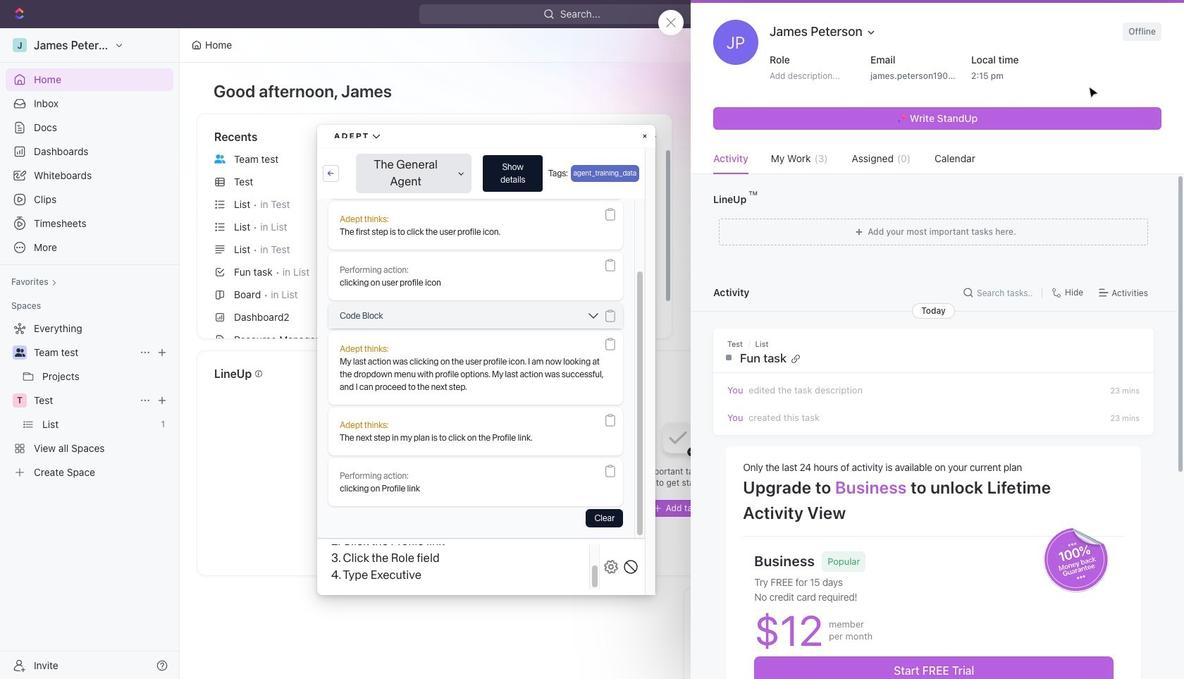 Task type: describe. For each thing, give the bounding box(es) containing it.
sidebar navigation
[[0, 28, 183, 679]]

james peterson's workspace, , element
[[13, 38, 27, 52]]

tree inside sidebar navigation
[[6, 317, 174, 484]]

Search tasks.. text field
[[978, 282, 1037, 303]]

user group image inside tree
[[14, 348, 25, 357]]



Task type: locate. For each thing, give the bounding box(es) containing it.
1 horizontal spatial user group image
[[214, 154, 226, 163]]

1 vertical spatial user group image
[[14, 348, 25, 357]]

0 vertical spatial user group image
[[214, 154, 226, 163]]

test, , element
[[13, 394, 27, 408]]

user group image
[[214, 154, 226, 163], [14, 348, 25, 357]]

tree
[[6, 317, 174, 484]]

0 horizontal spatial user group image
[[14, 348, 25, 357]]



Task type: vqa. For each thing, say whether or not it's contained in the screenshot.
GARY ORLANDO'S WORKSPACE, , element at the top of page
no



